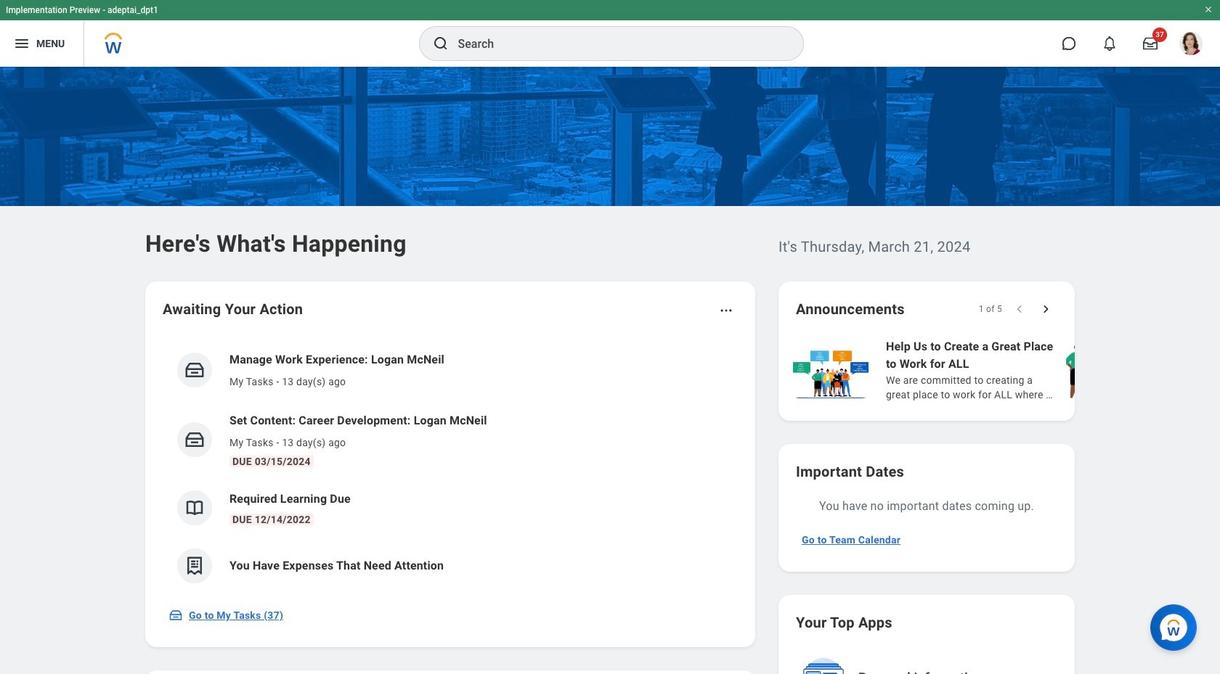 Task type: describe. For each thing, give the bounding box(es) containing it.
close environment banner image
[[1204, 5, 1213, 14]]

related actions image
[[719, 304, 734, 318]]

justify image
[[13, 35, 31, 52]]

0 horizontal spatial list
[[163, 340, 738, 596]]

chevron left small image
[[1012, 302, 1027, 317]]

0 vertical spatial inbox image
[[184, 429, 206, 451]]

1 vertical spatial inbox image
[[168, 609, 183, 623]]

1 horizontal spatial list
[[790, 337, 1220, 404]]

chevron right small image
[[1039, 302, 1053, 317]]

notifications large image
[[1102, 36, 1117, 51]]

inbox image
[[184, 360, 206, 381]]



Task type: vqa. For each thing, say whether or not it's contained in the screenshot.
representative
no



Task type: locate. For each thing, give the bounding box(es) containing it.
book open image
[[184, 497, 206, 519]]

dashboard expenses image
[[184, 556, 206, 577]]

banner
[[0, 0, 1220, 67]]

main content
[[0, 67, 1220, 675]]

search image
[[432, 35, 449, 52]]

0 horizontal spatial inbox image
[[168, 609, 183, 623]]

1 horizontal spatial inbox image
[[184, 429, 206, 451]]

Search Workday  search field
[[458, 28, 773, 60]]

inbox large image
[[1143, 36, 1158, 51]]

list
[[790, 337, 1220, 404], [163, 340, 738, 596]]

profile logan mcneil image
[[1179, 32, 1203, 58]]

status
[[979, 304, 1002, 315]]

inbox image
[[184, 429, 206, 451], [168, 609, 183, 623]]



